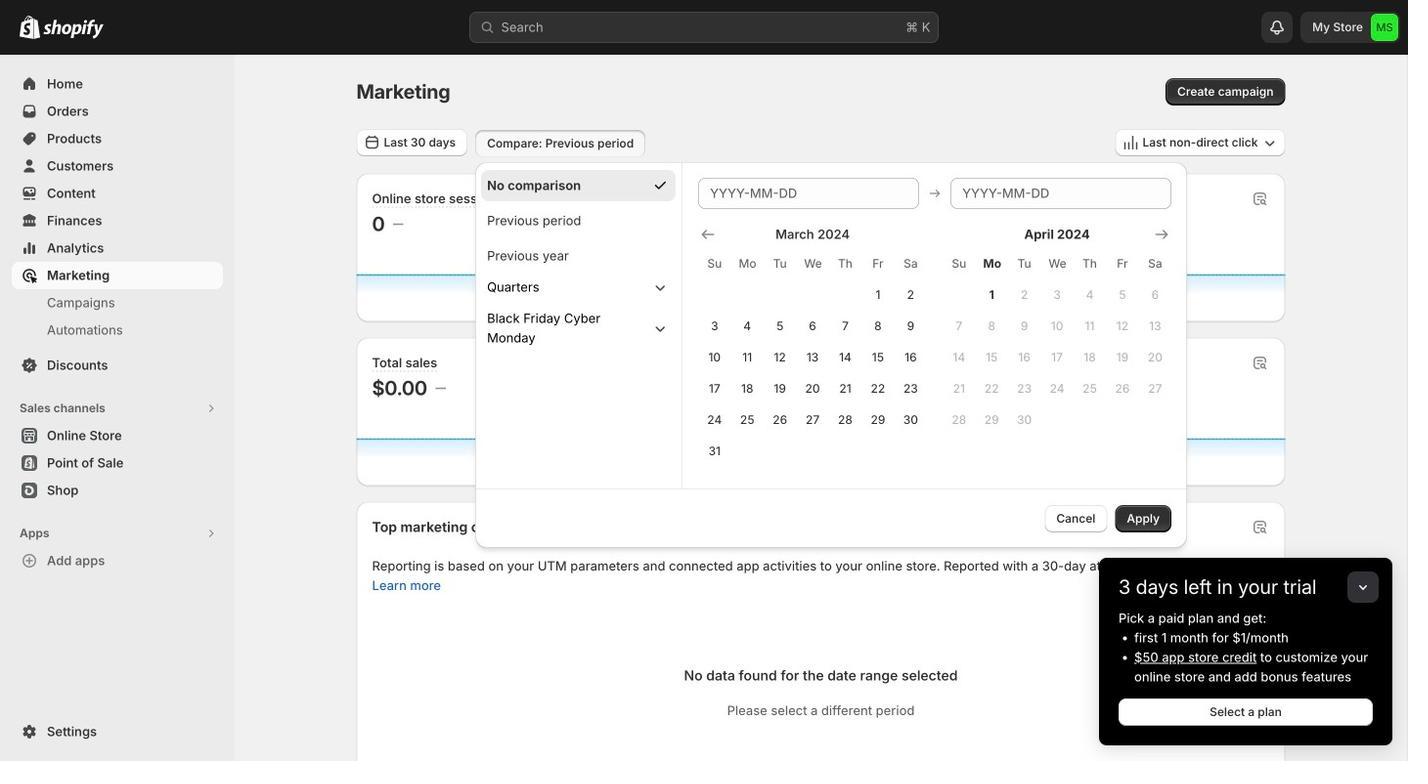 Task type: describe. For each thing, give the bounding box(es) containing it.
2 grid from the left
[[943, 225, 1172, 436]]

shopify image
[[20, 15, 40, 39]]



Task type: locate. For each thing, give the bounding box(es) containing it.
YYYY-MM-DD text field
[[698, 178, 920, 209]]

my store image
[[1371, 14, 1399, 41]]

1 grid from the left
[[698, 225, 927, 467]]

grid
[[698, 225, 927, 467], [943, 225, 1172, 436]]

1 horizontal spatial grid
[[943, 225, 1172, 436]]

shopify image
[[43, 19, 104, 39]]

0 horizontal spatial grid
[[698, 225, 927, 467]]



Task type: vqa. For each thing, say whether or not it's contained in the screenshot.
Shopify icon
yes



